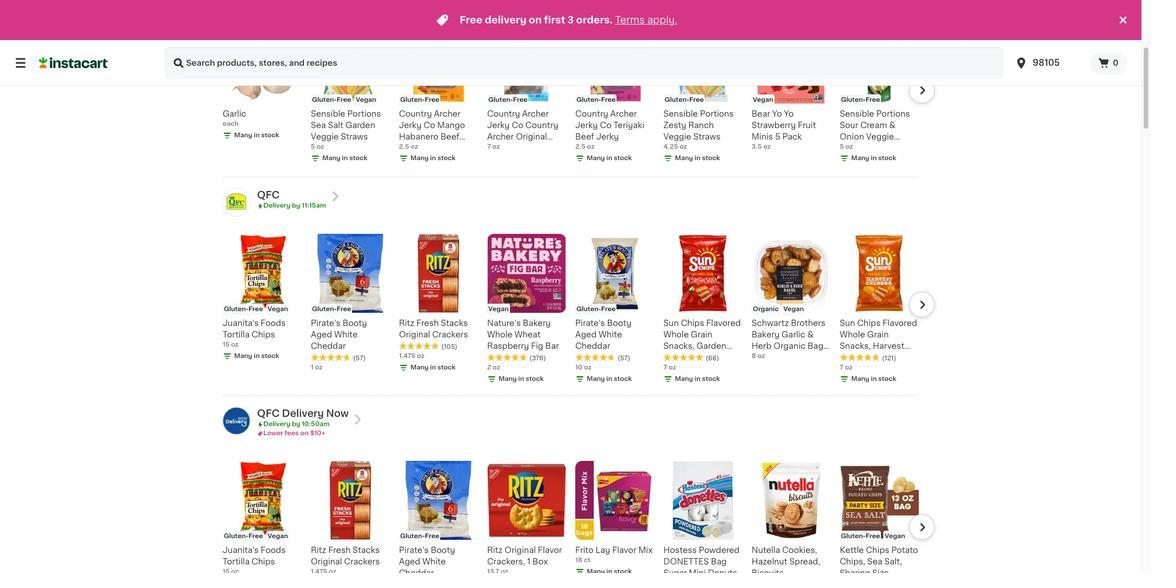 Task type: vqa. For each thing, say whether or not it's contained in the screenshot.
$13.00 Original price: $26.00 element on the right bottom of the page
no



Task type: describe. For each thing, give the bounding box(es) containing it.
many in stock down garlic each at top
[[234, 132, 279, 139]]

frito lay flavor mix 18 ct
[[575, 547, 653, 564]]

mango
[[437, 121, 465, 129]]

schwartz brothers bakery garlic & herb organic bagel chips
[[752, 320, 830, 362]]

instacart logo image
[[39, 56, 108, 70]]

donuts
[[708, 570, 737, 574]]

raspberry
[[487, 343, 529, 351]]

sun for sun chips flavored whole grain snacks, garden salsa
[[663, 320, 679, 328]]

brothers
[[791, 320, 826, 328]]

vegan up bear
[[753, 97, 773, 103]]

qfc image
[[223, 189, 250, 216]]

juanita's for juanita's foods tortilla chips 15 oz
[[223, 320, 259, 328]]

straws inside "sensible portions sea salt garden veggie straws 5 oz"
[[341, 133, 368, 141]]

10
[[575, 365, 582, 371]]

powdered
[[699, 547, 740, 555]]

hostess powdered donettes bag sugar mini donuts link
[[663, 462, 742, 574]]

sun chips flavored whole grain snacks, garden salsa
[[663, 320, 741, 362]]

habanero
[[399, 133, 438, 141]]

0
[[1113, 59, 1119, 67]]

schwartz
[[752, 320, 789, 328]]

country archer jerky co mango habanero beef jerky
[[399, 110, 465, 152]]

grain for garden
[[691, 331, 712, 339]]

on for fees
[[300, 431, 309, 437]]

potato
[[891, 547, 918, 555]]

bagel
[[808, 343, 830, 351]]

veggie inside sensible portions zesty ranch veggie straws 4.25 oz
[[663, 133, 691, 141]]

limited time offer region
[[0, 0, 1116, 40]]

98105
[[1033, 58, 1060, 67]]

many down country archer jerky co teriyaki beef jerky 2.5 oz
[[587, 155, 605, 161]]

qfc delivery now
[[257, 410, 349, 419]]

0 vertical spatial ritz fresh stacks original crackers
[[399, 320, 468, 339]]

now
[[326, 410, 349, 419]]

beef inside country archer jerky co country archer original beef jerky
[[487, 144, 506, 152]]

1.475 oz
[[399, 353, 424, 360]]

zesty
[[663, 121, 686, 129]]

hostess
[[663, 547, 697, 555]]

0 button
[[1090, 52, 1128, 74]]

whole inside nature's bakery whole wheat raspberry fig bar
[[487, 331, 513, 339]]

many in stock down "(66)"
[[675, 376, 720, 383]]

0 horizontal spatial 7
[[487, 144, 491, 150]]

10 oz
[[575, 365, 592, 371]]

gluten-free vegan up salt
[[312, 97, 376, 103]]

sensible portions sour cream & onion veggie chips
[[840, 110, 910, 152]]

fig
[[531, 343, 543, 351]]

0 horizontal spatial 7 oz
[[487, 144, 500, 150]]

on for delivery
[[529, 15, 542, 25]]

& for cream
[[889, 121, 896, 129]]

teriyaki
[[614, 121, 644, 129]]

2 yo from the left
[[784, 110, 794, 118]]

1 horizontal spatial white
[[422, 558, 446, 566]]

many down 1.475 oz
[[410, 365, 429, 371]]

chips inside schwartz brothers bakery garlic & herb organic bagel chips
[[752, 354, 775, 362]]

juanita's foods tortilla chips
[[223, 547, 286, 566]]

many down 2.5 oz
[[410, 155, 429, 161]]

archer for mango
[[434, 110, 461, 118]]

country archer jerky co teriyaki beef jerky 2.5 oz
[[575, 110, 644, 150]]

ritz fresh stacks original crackers link
[[311, 462, 390, 574]]

harvest
[[873, 343, 904, 351]]

3.5
[[752, 144, 762, 150]]

salsa
[[663, 354, 685, 362]]

by for 11:15am
[[292, 203, 300, 209]]

many in stock down habanero
[[410, 155, 456, 161]]

vegan up "sensible portions sea salt garden veggie straws 5 oz"
[[356, 97, 376, 103]]

2 oz
[[487, 365, 500, 371]]

ritz for ritz fresh stacks original crackers link
[[311, 547, 326, 555]]

many down sun chips flavored whole grain snacks, harvest cheddar
[[851, 376, 869, 383]]

sea inside "sensible portions sea salt garden veggie straws 5 oz"
[[311, 121, 326, 129]]

(376)
[[530, 356, 546, 362]]

10:50am
[[302, 422, 330, 428]]

many in stock down country archer jerky co teriyaki beef jerky 2.5 oz
[[587, 155, 632, 161]]

0 vertical spatial 1
[[311, 365, 314, 371]]

beef inside country archer jerky co mango habanero beef jerky
[[440, 133, 459, 141]]

11:15am
[[302, 203, 326, 209]]

whole for sun chips flavored whole grain snacks, harvest cheddar
[[840, 331, 865, 339]]

1 horizontal spatial pirate's
[[399, 547, 429, 555]]

white for 10 oz
[[599, 331, 622, 339]]

chips inside sensible portions sour cream & onion veggie chips
[[840, 144, 863, 152]]

pirate's booty aged white cheddar for 10 oz
[[575, 320, 631, 351]]

cookies,
[[782, 547, 817, 555]]

chips,
[[840, 558, 865, 566]]

gluten-free vegan up kettle chips potato chips, sea salt, sharing size
[[841, 534, 905, 540]]

bag
[[711, 558, 727, 566]]

8
[[752, 353, 756, 360]]

portions inside sensible portions sour cream & onion veggie chips
[[876, 110, 910, 118]]

tortilla for juanita's foods tortilla chips 15 oz
[[223, 331, 250, 339]]

portions for sensible portions sea salt garden veggie straws
[[347, 110, 381, 118]]

oz inside country archer jerky co teriyaki beef jerky 2.5 oz
[[587, 144, 595, 150]]

chips inside sun chips flavored whole grain snacks, harvest cheddar
[[857, 320, 881, 328]]

7 oz for sun chips flavored whole grain snacks, garden salsa
[[663, 365, 676, 371]]

(105)
[[441, 344, 457, 351]]

sugar
[[663, 570, 687, 574]]

1 vertical spatial ritz fresh stacks original crackers
[[311, 547, 380, 566]]

booty for 1 oz
[[343, 320, 367, 328]]

chips inside sun chips flavored whole grain snacks, garden salsa
[[681, 320, 704, 328]]

sensible for sour
[[840, 110, 874, 118]]

1 2.5 from the left
[[399, 144, 409, 150]]

sensible portions sea salt garden veggie straws 5 oz
[[311, 110, 381, 150]]

gluten-free vegan up juanita's foods tortilla chips 15 oz
[[224, 306, 288, 313]]

snacks, for cheddar
[[840, 343, 871, 351]]

many down 2 oz
[[499, 376, 517, 383]]

ct
[[584, 558, 591, 564]]

18
[[575, 558, 582, 564]]

(121)
[[882, 356, 896, 362]]

original inside ritz original flavor crackers, 1 box
[[505, 547, 536, 555]]

0 vertical spatial fresh
[[417, 320, 439, 328]]

tortilla for juanita's foods tortilla chips
[[223, 558, 250, 566]]

many in stock down "sensible portions sea salt garden veggie straws 5 oz"
[[322, 155, 367, 161]]

2.5 oz
[[399, 144, 418, 150]]

0 horizontal spatial fresh
[[328, 547, 351, 555]]

country for country archer jerky co mango habanero beef jerky
[[399, 110, 432, 118]]

kettle
[[840, 547, 864, 555]]

garden inside "sensible portions sea salt garden veggie straws 5 oz"
[[345, 121, 375, 129]]

1 vertical spatial delivery
[[282, 410, 324, 419]]

delivery
[[485, 15, 526, 25]]

oz inside "sensible portions sea salt garden veggie straws 5 oz"
[[317, 144, 324, 150]]

oz inside juanita's foods tortilla chips 15 oz
[[231, 342, 239, 348]]

free delivery on first 3 orders. terms apply.
[[460, 15, 677, 25]]

0 horizontal spatial crackers
[[344, 558, 380, 566]]

salt,
[[884, 558, 902, 566]]

original inside country archer jerky co country archer original beef jerky
[[516, 133, 547, 141]]

country for country archer jerky co country archer original beef jerky
[[487, 110, 520, 118]]

herb
[[752, 343, 772, 351]]

delivery by 10:50am
[[263, 422, 330, 428]]

juanita's foods tortilla chips 15 oz
[[223, 320, 286, 348]]

nutella cookies, hazelnut spread, biscuits
[[752, 547, 820, 574]]

delivery for 10:50am
[[263, 422, 290, 428]]

salt
[[328, 121, 343, 129]]

pirate's booty aged white cheddar for 1 oz
[[311, 320, 367, 351]]

crackers,
[[487, 558, 525, 566]]

7 for sun chips flavored whole grain snacks, harvest cheddar
[[840, 365, 843, 371]]

white for 1 oz
[[334, 331, 358, 339]]

onion
[[840, 133, 864, 141]]

1 horizontal spatial pirate's booty aged white cheddar
[[399, 547, 455, 574]]

1.475
[[399, 353, 415, 360]]

3
[[567, 15, 574, 25]]

ritz for ritz original flavor crackers, 1 box 'link'
[[487, 547, 503, 555]]

vegan up juanita's foods tortilla chips on the bottom of the page
[[268, 534, 288, 540]]

0 vertical spatial organic
[[753, 306, 779, 313]]

orders.
[[576, 15, 613, 25]]

7 for sun chips flavored whole grain snacks, garden salsa
[[663, 365, 667, 371]]

terms
[[615, 15, 645, 25]]

ranch
[[688, 121, 714, 129]]

many down each
[[234, 132, 252, 139]]

hostess powdered donettes bag sugar mini donuts
[[663, 547, 740, 574]]

straws inside sensible portions zesty ranch veggie straws 4.25 oz
[[693, 133, 721, 141]]

nature's bakery whole wheat raspberry fig bar
[[487, 320, 559, 351]]

many down 10 oz
[[587, 376, 605, 383]]

8 oz
[[752, 353, 765, 360]]

1 horizontal spatial stacks
[[441, 320, 468, 328]]

bar
[[545, 343, 559, 351]]

booty for 10 oz
[[607, 320, 631, 328]]

country archer jerky co country archer original beef jerky
[[487, 110, 558, 152]]

archer for country
[[522, 110, 549, 118]]

foods for juanita's foods tortilla chips 15 oz
[[261, 320, 286, 328]]

many down salsa
[[675, 376, 693, 383]]

0 horizontal spatial garlic
[[223, 110, 246, 118]]

bear
[[752, 110, 770, 118]]

sour
[[840, 121, 858, 129]]

$10+
[[310, 431, 325, 437]]

15
[[223, 342, 230, 348]]

& for garlic
[[807, 331, 814, 339]]

organic inside schwartz brothers bakery garlic & herb organic bagel chips
[[774, 343, 806, 351]]

mix
[[638, 547, 653, 555]]



Task type: locate. For each thing, give the bounding box(es) containing it.
2 whole from the left
[[663, 331, 689, 339]]

0 horizontal spatial on
[[300, 431, 309, 437]]

1 horizontal spatial garden
[[697, 343, 726, 351]]

many in stock down the (121)
[[851, 376, 896, 383]]

each
[[223, 121, 239, 127]]

sun
[[663, 320, 679, 328], [840, 320, 855, 328]]

0 vertical spatial by
[[292, 203, 300, 209]]

chips inside juanita's foods tortilla chips 15 oz
[[252, 331, 275, 339]]

chips inside kettle chips potato chips, sea salt, sharing size
[[866, 547, 889, 555]]

delivery for 11:15am
[[263, 203, 290, 209]]

1 portions from the left
[[347, 110, 381, 118]]

many down '4.25'
[[675, 155, 693, 161]]

item carousel region for qfc delivery now
[[207, 457, 935, 574]]

1 vertical spatial qfc
[[257, 410, 280, 419]]

qfc up delivery by 11:15am
[[257, 191, 280, 200]]

(57) left 1.475
[[353, 356, 366, 362]]

organic right herb
[[774, 343, 806, 351]]

0 vertical spatial delivery
[[263, 203, 290, 209]]

archer
[[434, 110, 461, 118], [522, 110, 549, 118], [610, 110, 637, 118], [487, 133, 514, 141]]

2 qfc from the top
[[257, 410, 280, 419]]

vegan up potato
[[885, 534, 905, 540]]

grain for harvest
[[867, 331, 889, 339]]

2 co from the left
[[512, 121, 523, 129]]

1 horizontal spatial 2.5
[[575, 144, 585, 150]]

vegan up juanita's foods tortilla chips 15 oz
[[268, 306, 288, 313]]

organic vegan
[[753, 306, 804, 313]]

veggie
[[311, 133, 339, 141], [663, 133, 691, 141], [866, 133, 894, 141]]

2 by from the top
[[292, 422, 300, 428]]

beef
[[440, 133, 459, 141], [575, 133, 594, 141], [487, 144, 506, 152]]

co for mango
[[424, 121, 435, 129]]

sensible inside sensible portions sour cream & onion veggie chips
[[840, 110, 874, 118]]

1 vertical spatial sea
[[867, 558, 882, 566]]

1 by from the top
[[292, 203, 300, 209]]

sea inside kettle chips potato chips, sea salt, sharing size
[[867, 558, 882, 566]]

free inside limited time offer region
[[460, 15, 483, 25]]

1 horizontal spatial flavor
[[612, 547, 636, 555]]

archer for teriyaki
[[610, 110, 637, 118]]

juanita's inside juanita's foods tortilla chips 15 oz
[[223, 320, 259, 328]]

flavor up 'box'
[[538, 547, 562, 555]]

None search field
[[165, 47, 1003, 79]]

1 snacks, from the left
[[663, 343, 695, 351]]

veggie inside "sensible portions sea salt garden veggie straws 5 oz"
[[311, 133, 339, 141]]

many down "sensible portions sea salt garden veggie straws 5 oz"
[[322, 155, 340, 161]]

& inside schwartz brothers bakery garlic & herb organic bagel chips
[[807, 331, 814, 339]]

veggie down zesty
[[663, 133, 691, 141]]

3 portions from the left
[[876, 110, 910, 118]]

2 horizontal spatial 7
[[840, 365, 843, 371]]

flavor for original
[[538, 547, 562, 555]]

1 horizontal spatial flavored
[[883, 320, 917, 328]]

country
[[399, 110, 432, 118], [487, 110, 520, 118], [575, 110, 608, 118], [525, 121, 558, 129]]

2 flavored from the left
[[883, 320, 917, 328]]

(66)
[[706, 356, 719, 362]]

nature's
[[487, 320, 521, 328]]

2.5
[[399, 144, 409, 150], [575, 144, 585, 150]]

5 oz
[[840, 144, 853, 150]]

3 whole from the left
[[840, 331, 865, 339]]

tortilla inside juanita's foods tortilla chips 15 oz
[[223, 331, 250, 339]]

portions inside "sensible portions sea salt garden veggie straws 5 oz"
[[347, 110, 381, 118]]

Search field
[[165, 47, 1003, 79]]

archer inside country archer jerky co teriyaki beef jerky 2.5 oz
[[610, 110, 637, 118]]

1 horizontal spatial booty
[[431, 547, 455, 555]]

delivery left 11:15am
[[263, 203, 290, 209]]

frito
[[575, 547, 594, 555]]

pirate's for 10 oz
[[575, 320, 605, 328]]

1 vertical spatial 1
[[527, 558, 531, 566]]

sensible up sour
[[840, 110, 874, 118]]

bakery inside schwartz brothers bakery garlic & herb organic bagel chips
[[752, 331, 780, 339]]

0 horizontal spatial pirate's
[[311, 320, 341, 328]]

portions for sensible portions zesty ranch veggie straws
[[700, 110, 734, 118]]

0 horizontal spatial sea
[[311, 121, 326, 129]]

2 98105 button from the left
[[1014, 47, 1083, 79]]

nutella
[[752, 547, 780, 555]]

sensible for sea
[[311, 110, 345, 118]]

sea up size
[[867, 558, 882, 566]]

3 item carousel region from the top
[[207, 457, 935, 574]]

0 vertical spatial on
[[529, 15, 542, 25]]

0 vertical spatial stacks
[[441, 320, 468, 328]]

flavored up "(66)"
[[706, 320, 741, 328]]

item carousel region
[[207, 20, 935, 172], [207, 230, 935, 391], [207, 457, 935, 574]]

2 (57) from the left
[[618, 356, 630, 362]]

1 item carousel region from the top
[[207, 20, 935, 172]]

0 horizontal spatial ritz fresh stacks original crackers
[[311, 547, 380, 566]]

& right cream
[[889, 121, 896, 129]]

1 qfc from the top
[[257, 191, 280, 200]]

& inside sensible portions sour cream & onion veggie chips
[[889, 121, 896, 129]]

1 veggie from the left
[[311, 133, 339, 141]]

chips inside juanita's foods tortilla chips
[[252, 558, 275, 566]]

vegan up nature's
[[488, 306, 509, 313]]

strawberry
[[752, 121, 796, 129]]

size
[[872, 570, 889, 574]]

1 horizontal spatial snacks,
[[840, 343, 871, 351]]

0 horizontal spatial booty
[[343, 320, 367, 328]]

qfc delivery now image
[[223, 408, 250, 435]]

veggie down salt
[[311, 133, 339, 141]]

0 horizontal spatial white
[[334, 331, 358, 339]]

mini
[[689, 570, 706, 574]]

beef inside country archer jerky co teriyaki beef jerky 2.5 oz
[[575, 133, 594, 141]]

booty
[[343, 320, 367, 328], [607, 320, 631, 328], [431, 547, 455, 555]]

foods inside juanita's foods tortilla chips
[[261, 547, 286, 555]]

sun inside sun chips flavored whole grain snacks, garden salsa
[[663, 320, 679, 328]]

vegan up "brothers" on the bottom
[[783, 306, 804, 313]]

box
[[533, 558, 548, 566]]

aged
[[311, 331, 332, 339], [575, 331, 597, 339], [399, 558, 420, 566]]

qfc
[[257, 191, 280, 200], [257, 410, 280, 419]]

2 portions from the left
[[700, 110, 734, 118]]

1 horizontal spatial 5
[[775, 133, 780, 141]]

original
[[516, 133, 547, 141], [399, 331, 430, 339], [505, 547, 536, 555], [311, 558, 342, 566]]

1 sensible from the left
[[311, 110, 345, 118]]

(57)
[[353, 356, 366, 362], [618, 356, 630, 362]]

1 tortilla from the top
[[223, 331, 250, 339]]

1 horizontal spatial ritz fresh stacks original crackers
[[399, 320, 468, 339]]

fees
[[285, 431, 299, 437]]

flavored inside sun chips flavored whole grain snacks, harvest cheddar
[[883, 320, 917, 328]]

bakery up wheat at the bottom of page
[[523, 320, 551, 328]]

juanita's inside juanita's foods tortilla chips
[[223, 547, 259, 555]]

(57) for 1 oz
[[353, 356, 366, 362]]

2 foods from the top
[[261, 547, 286, 555]]

0 vertical spatial qfc
[[257, 191, 280, 200]]

grain inside sun chips flavored whole grain snacks, harvest cheddar
[[867, 331, 889, 339]]

country for country archer jerky co teriyaki beef jerky 2.5 oz
[[575, 110, 608, 118]]

5 inside "bear yo yo strawberry fruit minis 5 pack 3.5 oz"
[[775, 133, 780, 141]]

0 vertical spatial bakery
[[523, 320, 551, 328]]

1 flavor from the left
[[538, 547, 562, 555]]

1 horizontal spatial on
[[529, 15, 542, 25]]

0 horizontal spatial veggie
[[311, 133, 339, 141]]

98105 button
[[1008, 47, 1090, 79], [1014, 47, 1083, 79]]

item carousel region containing garlic
[[207, 20, 935, 172]]

flavor inside ritz original flavor crackers, 1 box
[[538, 547, 562, 555]]

1 (57) from the left
[[353, 356, 366, 362]]

country inside country archer jerky co mango habanero beef jerky
[[399, 110, 432, 118]]

2 horizontal spatial 5
[[840, 144, 844, 150]]

(57) for 10 oz
[[618, 356, 630, 362]]

0 horizontal spatial 5
[[311, 144, 315, 150]]

on left first
[[529, 15, 542, 25]]

2 sensible from the left
[[663, 110, 698, 118]]

kettle chips potato chips, sea salt, sharing size
[[840, 547, 918, 574]]

biscuits
[[752, 570, 784, 574]]

2 vertical spatial delivery
[[263, 422, 290, 428]]

whole
[[487, 331, 513, 339], [663, 331, 689, 339], [840, 331, 865, 339]]

cream
[[860, 121, 887, 129]]

archer inside country archer jerky co mango habanero beef jerky
[[434, 110, 461, 118]]

2 flavor from the left
[[612, 547, 636, 555]]

1 grain from the left
[[691, 331, 712, 339]]

0 vertical spatial &
[[889, 121, 896, 129]]

pack
[[782, 133, 802, 141]]

lay
[[596, 547, 610, 555]]

7 oz
[[487, 144, 500, 150], [663, 365, 676, 371], [840, 365, 853, 371]]

by for 10:50am
[[292, 422, 300, 428]]

crackers
[[432, 331, 468, 339], [344, 558, 380, 566]]

2 horizontal spatial veggie
[[866, 133, 894, 141]]

co for teriyaki
[[600, 121, 612, 129]]

portions
[[347, 110, 381, 118], [700, 110, 734, 118], [876, 110, 910, 118]]

gluten-
[[312, 97, 337, 103], [400, 97, 425, 103], [488, 97, 513, 103], [576, 97, 601, 103], [665, 97, 689, 103], [841, 97, 866, 103], [224, 306, 249, 313], [312, 306, 337, 313], [576, 306, 601, 313], [224, 534, 249, 540], [400, 534, 425, 540], [841, 534, 866, 540]]

oz inside sensible portions zesty ranch veggie straws 4.25 oz
[[680, 144, 687, 150]]

1 oz
[[311, 365, 323, 371]]

nutella cookies, hazelnut spread, biscuits link
[[752, 462, 831, 574]]

1 yo from the left
[[772, 110, 782, 118]]

garlic inside schwartz brothers bakery garlic & herb organic bagel chips
[[782, 331, 805, 339]]

bakery up herb
[[752, 331, 780, 339]]

co
[[424, 121, 435, 129], [512, 121, 523, 129], [600, 121, 612, 129]]

oz inside "bear yo yo strawberry fruit minis 5 pack 3.5 oz"
[[763, 144, 771, 150]]

1 98105 button from the left
[[1008, 47, 1090, 79]]

flavored inside sun chips flavored whole grain snacks, garden salsa
[[706, 320, 741, 328]]

by up the lower fees on $10+
[[292, 422, 300, 428]]

original inside ritz fresh stacks original crackers link
[[311, 558, 342, 566]]

2
[[487, 365, 491, 371]]

sensible portions zesty ranch veggie straws 4.25 oz
[[663, 110, 734, 150]]

fresh
[[417, 320, 439, 328], [328, 547, 351, 555]]

0 horizontal spatial &
[[807, 331, 814, 339]]

1 vertical spatial bakery
[[752, 331, 780, 339]]

1 whole from the left
[[487, 331, 513, 339]]

sensible up zesty
[[663, 110, 698, 118]]

1 vertical spatial stacks
[[353, 547, 380, 555]]

0 vertical spatial foods
[[261, 320, 286, 328]]

1 horizontal spatial sun
[[840, 320, 855, 328]]

minis
[[752, 133, 773, 141]]

snacks, inside sun chips flavored whole grain snacks, garden salsa
[[663, 343, 695, 351]]

0 horizontal spatial pirate's booty aged white cheddar
[[311, 320, 367, 351]]

many in stock down (376) at the left of the page
[[499, 376, 544, 383]]

ritz inside ritz original flavor crackers, 1 box
[[487, 547, 503, 555]]

pirate's for 1 oz
[[311, 320, 341, 328]]

organic up "schwartz"
[[753, 306, 779, 313]]

2.5 inside country archer jerky co teriyaki beef jerky 2.5 oz
[[575, 144, 585, 150]]

2 grain from the left
[[867, 331, 889, 339]]

qfc up lower
[[257, 410, 280, 419]]

garlic down "brothers" on the bottom
[[782, 331, 805, 339]]

aged for 10 oz
[[575, 331, 597, 339]]

hazelnut
[[752, 558, 787, 566]]

qfc for qfc
[[257, 191, 280, 200]]

grain
[[691, 331, 712, 339], [867, 331, 889, 339]]

0 horizontal spatial ritz
[[311, 547, 326, 555]]

many in stock down 1.475 oz
[[410, 365, 456, 371]]

sensible inside "sensible portions sea salt garden veggie straws 5 oz"
[[311, 110, 345, 118]]

0 horizontal spatial 1
[[311, 365, 314, 371]]

straws down salt
[[341, 133, 368, 141]]

sun chips flavored whole grain snacks, harvest cheddar
[[840, 320, 917, 362]]

1 horizontal spatial 1
[[527, 558, 531, 566]]

delivery by 11:15am
[[263, 203, 326, 209]]

0 horizontal spatial co
[[424, 121, 435, 129]]

0 vertical spatial garlic
[[223, 110, 246, 118]]

0 horizontal spatial straws
[[341, 133, 368, 141]]

sun for sun chips flavored whole grain snacks, harvest cheddar
[[840, 320, 855, 328]]

gluten-free
[[400, 97, 439, 103], [488, 97, 528, 103], [576, 97, 616, 103], [665, 97, 704, 103], [841, 97, 880, 103], [312, 306, 351, 313], [576, 306, 616, 313], [400, 534, 439, 540]]

2 horizontal spatial portions
[[876, 110, 910, 118]]

1 horizontal spatial sea
[[867, 558, 882, 566]]

garden right salt
[[345, 121, 375, 129]]

1 horizontal spatial veggie
[[663, 133, 691, 141]]

bear yo yo strawberry fruit minis 5 pack 3.5 oz
[[752, 110, 816, 150]]

2 snacks, from the left
[[840, 343, 871, 351]]

item carousel region for qfc
[[207, 230, 935, 391]]

delivery up delivery by 10:50am
[[282, 410, 324, 419]]

many in stock down 10 oz
[[587, 376, 632, 383]]

whole for sun chips flavored whole grain snacks, garden salsa
[[663, 331, 689, 339]]

terms apply. link
[[615, 15, 677, 25]]

juanita's for juanita's foods tortilla chips
[[223, 547, 259, 555]]

1 horizontal spatial crackers
[[432, 331, 468, 339]]

whole inside sun chips flavored whole grain snacks, garden salsa
[[663, 331, 689, 339]]

portions inside sensible portions zesty ranch veggie straws 4.25 oz
[[700, 110, 734, 118]]

on down delivery by 10:50am
[[300, 431, 309, 437]]

2 horizontal spatial whole
[[840, 331, 865, 339]]

1 sun from the left
[[663, 320, 679, 328]]

1 vertical spatial fresh
[[328, 547, 351, 555]]

5
[[775, 133, 780, 141], [311, 144, 315, 150], [840, 144, 844, 150]]

sensible for zesty
[[663, 110, 698, 118]]

garlic up each
[[223, 110, 246, 118]]

foods for juanita's foods tortilla chips
[[261, 547, 286, 555]]

2 horizontal spatial co
[[600, 121, 612, 129]]

lower fees on $10+
[[263, 431, 325, 437]]

tortilla inside juanita's foods tortilla chips
[[223, 558, 250, 566]]

oz
[[317, 144, 324, 150], [411, 144, 418, 150], [492, 144, 500, 150], [587, 144, 595, 150], [680, 144, 687, 150], [763, 144, 771, 150], [846, 144, 853, 150], [231, 342, 239, 348], [417, 353, 424, 360], [757, 353, 765, 360], [315, 365, 323, 371], [493, 365, 500, 371], [584, 365, 592, 371], [669, 365, 676, 371], [845, 365, 853, 371]]

1 inside ritz original flavor crackers, 1 box
[[527, 558, 531, 566]]

4.25
[[663, 144, 678, 150]]

2 straws from the left
[[693, 133, 721, 141]]

0 horizontal spatial yo
[[772, 110, 782, 118]]

1 vertical spatial on
[[300, 431, 309, 437]]

vegan
[[356, 97, 376, 103], [753, 97, 773, 103], [268, 306, 288, 313], [488, 306, 509, 313], [783, 306, 804, 313], [268, 534, 288, 540], [885, 534, 905, 540]]

3 co from the left
[[600, 121, 612, 129]]

0 horizontal spatial whole
[[487, 331, 513, 339]]

pirate's
[[311, 320, 341, 328], [575, 320, 605, 328], [399, 547, 429, 555]]

0 horizontal spatial 2.5
[[399, 144, 409, 150]]

0 horizontal spatial portions
[[347, 110, 381, 118]]

1 horizontal spatial ritz
[[399, 320, 414, 328]]

flavor left mix
[[612, 547, 636, 555]]

cheddar inside sun chips flavored whole grain snacks, harvest cheddar
[[840, 354, 875, 362]]

0 horizontal spatial flavor
[[538, 547, 562, 555]]

straws down ranch
[[693, 133, 721, 141]]

1 left 'box'
[[527, 558, 531, 566]]

veggie down cream
[[866, 133, 894, 141]]

0 horizontal spatial garden
[[345, 121, 375, 129]]

gluten-free vegan up juanita's foods tortilla chips on the bottom of the page
[[224, 534, 288, 540]]

ritz original flavor crackers, 1 box
[[487, 547, 562, 566]]

grain up harvest
[[867, 331, 889, 339]]

flavor inside frito lay flavor mix 18 ct
[[612, 547, 636, 555]]

jerky
[[399, 121, 422, 129], [487, 121, 510, 129], [575, 121, 598, 129], [596, 133, 619, 141], [399, 144, 422, 152], [508, 144, 531, 152]]

first
[[544, 15, 565, 25]]

country inside country archer jerky co teriyaki beef jerky 2.5 oz
[[575, 110, 608, 118]]

many
[[234, 132, 252, 139], [322, 155, 340, 161], [410, 155, 429, 161], [587, 155, 605, 161], [675, 155, 693, 161], [851, 155, 869, 161], [234, 353, 252, 360], [410, 365, 429, 371], [499, 376, 517, 383], [587, 376, 605, 383], [675, 376, 693, 383], [851, 376, 869, 383]]

1 juanita's from the top
[[223, 320, 259, 328]]

0 vertical spatial tortilla
[[223, 331, 250, 339]]

sun up salsa
[[663, 320, 679, 328]]

many in stock down sensible portions zesty ranch veggie straws 4.25 oz
[[675, 155, 720, 161]]

7 oz for sun chips flavored whole grain snacks, harvest cheddar
[[840, 365, 853, 371]]

sensible up salt
[[311, 110, 345, 118]]

1 vertical spatial juanita's
[[223, 547, 259, 555]]

2 2.5 from the left
[[575, 144, 585, 150]]

co for country
[[512, 121, 523, 129]]

many down juanita's foods tortilla chips 15 oz
[[234, 353, 252, 360]]

1 horizontal spatial fresh
[[417, 320, 439, 328]]

1 horizontal spatial grain
[[867, 331, 889, 339]]

1 horizontal spatial 7
[[663, 365, 667, 371]]

ritz original flavor crackers, 1 box link
[[487, 462, 566, 574]]

garden inside sun chips flavored whole grain snacks, garden salsa
[[697, 343, 726, 351]]

lower
[[263, 431, 283, 437]]

delivery up lower
[[263, 422, 290, 428]]

co inside country archer jerky co mango habanero beef jerky
[[424, 121, 435, 129]]

many down 5 oz
[[851, 155, 869, 161]]

ritz fresh stacks original crackers
[[399, 320, 468, 339], [311, 547, 380, 566]]

gluten-free vegan
[[312, 97, 376, 103], [224, 306, 288, 313], [224, 534, 288, 540], [841, 534, 905, 540]]

stacks
[[441, 320, 468, 328], [353, 547, 380, 555]]

by
[[292, 203, 300, 209], [292, 422, 300, 428]]

2 horizontal spatial pirate's booty aged white cheddar
[[575, 320, 631, 351]]

wheat
[[515, 331, 541, 339]]

sea left salt
[[311, 121, 326, 129]]

2 veggie from the left
[[663, 133, 691, 141]]

qfc for qfc delivery now
[[257, 410, 280, 419]]

3 veggie from the left
[[866, 133, 894, 141]]

0 horizontal spatial grain
[[691, 331, 712, 339]]

1 horizontal spatial garlic
[[782, 331, 805, 339]]

co inside country archer jerky co country archer original beef jerky
[[512, 121, 523, 129]]

many in stock down sensible portions sour cream & onion veggie chips in the top of the page
[[851, 155, 896, 161]]

garlic
[[223, 110, 246, 118], [782, 331, 805, 339]]

many in stock
[[234, 132, 279, 139], [322, 155, 367, 161], [410, 155, 456, 161], [587, 155, 632, 161], [675, 155, 720, 161], [851, 155, 896, 161], [234, 353, 279, 360], [410, 365, 456, 371], [499, 376, 544, 383], [587, 376, 632, 383], [675, 376, 720, 383], [851, 376, 896, 383]]

co inside country archer jerky co teriyaki beef jerky 2.5 oz
[[600, 121, 612, 129]]

many in stock down juanita's foods tortilla chips 15 oz
[[234, 353, 279, 360]]

sun inside sun chips flavored whole grain snacks, harvest cheddar
[[840, 320, 855, 328]]

1 vertical spatial organic
[[774, 343, 806, 351]]

by left 11:15am
[[292, 203, 300, 209]]

1 co from the left
[[424, 121, 435, 129]]

1 vertical spatial crackers
[[344, 558, 380, 566]]

spread,
[[789, 558, 820, 566]]

1 horizontal spatial (57)
[[618, 356, 630, 362]]

flavored up harvest
[[883, 320, 917, 328]]

5 inside "sensible portions sea salt garden veggie straws 5 oz"
[[311, 144, 315, 150]]

1 foods from the top
[[261, 320, 286, 328]]

2 horizontal spatial 7 oz
[[840, 365, 853, 371]]

snacks, inside sun chips flavored whole grain snacks, harvest cheddar
[[840, 343, 871, 351]]

sun right "brothers" on the bottom
[[840, 320, 855, 328]]

garden up "(66)"
[[697, 343, 726, 351]]

& down "brothers" on the bottom
[[807, 331, 814, 339]]

donettes
[[663, 558, 709, 566]]

2 tortilla from the top
[[223, 558, 250, 566]]

1 horizontal spatial co
[[512, 121, 523, 129]]

1 straws from the left
[[341, 133, 368, 141]]

1 horizontal spatial aged
[[399, 558, 420, 566]]

sensible inside sensible portions zesty ranch veggie straws 4.25 oz
[[663, 110, 698, 118]]

garlic each
[[223, 110, 246, 127]]

snacks, left harvest
[[840, 343, 871, 351]]

2 horizontal spatial booty
[[607, 320, 631, 328]]

2 item carousel region from the top
[[207, 230, 935, 391]]

1 flavored from the left
[[706, 320, 741, 328]]

1 up qfc delivery now
[[311, 365, 314, 371]]

2 sun from the left
[[840, 320, 855, 328]]

3 sensible from the left
[[840, 110, 874, 118]]

grain up "(66)"
[[691, 331, 712, 339]]

whole inside sun chips flavored whole grain snacks, harvest cheddar
[[840, 331, 865, 339]]

snacks, up salsa
[[663, 343, 695, 351]]

2 horizontal spatial pirate's
[[575, 320, 605, 328]]

2 horizontal spatial aged
[[575, 331, 597, 339]]

bakery inside nature's bakery whole wheat raspberry fig bar
[[523, 320, 551, 328]]

0 horizontal spatial sun
[[663, 320, 679, 328]]

snacks, for salsa
[[663, 343, 695, 351]]

foods inside juanita's foods tortilla chips 15 oz
[[261, 320, 286, 328]]

1 vertical spatial foods
[[261, 547, 286, 555]]

1 horizontal spatial bakery
[[752, 331, 780, 339]]

1 vertical spatial tortilla
[[223, 558, 250, 566]]

flavored for sun chips flavored whole grain snacks, garden salsa
[[706, 320, 741, 328]]

1 vertical spatial garlic
[[782, 331, 805, 339]]

1 vertical spatial &
[[807, 331, 814, 339]]

1 horizontal spatial sensible
[[663, 110, 698, 118]]

0 horizontal spatial beef
[[440, 133, 459, 141]]

flavored for sun chips flavored whole grain snacks, harvest cheddar
[[883, 320, 917, 328]]

free
[[460, 15, 483, 25], [337, 97, 351, 103], [425, 97, 439, 103], [513, 97, 528, 103], [601, 97, 616, 103], [689, 97, 704, 103], [866, 97, 880, 103], [249, 306, 263, 313], [337, 306, 351, 313], [601, 306, 616, 313], [249, 534, 263, 540], [425, 534, 439, 540], [866, 534, 880, 540]]

1 horizontal spatial 7 oz
[[663, 365, 676, 371]]

on inside limited time offer region
[[529, 15, 542, 25]]

0 vertical spatial garden
[[345, 121, 375, 129]]

(57) left salsa
[[618, 356, 630, 362]]

0 vertical spatial crackers
[[432, 331, 468, 339]]

veggie inside sensible portions sour cream & onion veggie chips
[[866, 133, 894, 141]]

0 vertical spatial juanita's
[[223, 320, 259, 328]]

sharing
[[840, 570, 870, 574]]

1 horizontal spatial yo
[[784, 110, 794, 118]]

1 horizontal spatial whole
[[663, 331, 689, 339]]

2 juanita's from the top
[[223, 547, 259, 555]]

aged for 1 oz
[[311, 331, 332, 339]]

grain inside sun chips flavored whole grain snacks, garden salsa
[[691, 331, 712, 339]]

flavor for lay
[[612, 547, 636, 555]]



